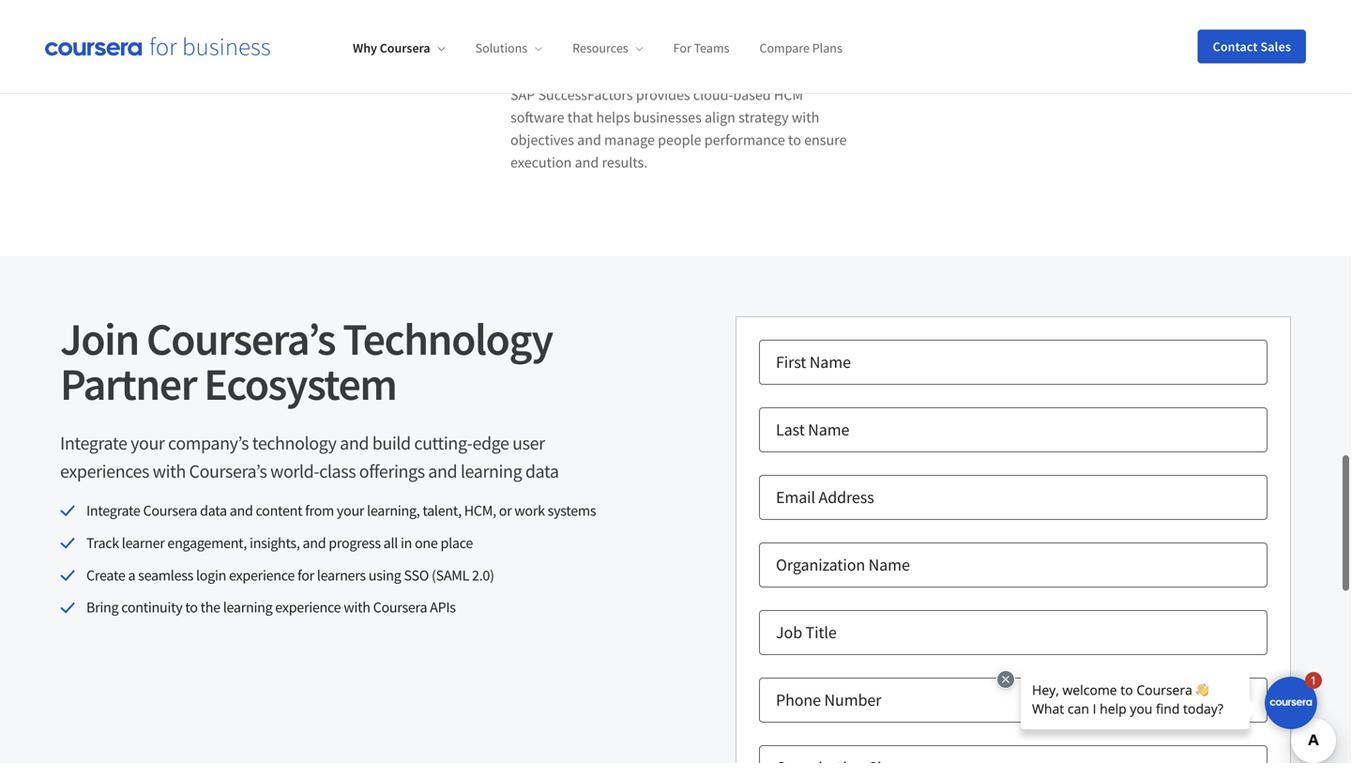Task type: locate. For each thing, give the bounding box(es) containing it.
1 vertical spatial coursera's
[[189, 459, 267, 483]]

with
[[792, 108, 820, 127], [153, 459, 186, 483], [344, 598, 370, 617]]

data down user
[[526, 459, 559, 483]]

solutions link
[[476, 40, 543, 57]]

coursera up learner
[[143, 501, 197, 520]]

name right organization
[[869, 554, 910, 575]]

sso
[[404, 566, 429, 585]]

learning right 'the'
[[223, 598, 273, 617]]

0 vertical spatial data
[[526, 459, 559, 483]]

all
[[384, 534, 398, 552]]

resources link
[[573, 40, 644, 57]]

your right from
[[337, 501, 364, 520]]

integrate inside integrate your company's technology and build cutting-edge user experiences with coursera's world-class offerings and learning data
[[60, 431, 127, 455]]

content
[[256, 501, 302, 520]]

why
[[353, 40, 377, 57]]

hcm,
[[464, 501, 496, 520]]

1 horizontal spatial to
[[788, 130, 801, 149]]

email
[[776, 487, 816, 508]]

with inside sap successfactors sap successfactors provides cloud-based hcm software that helps businesses align strategy with objectives and manage people performance to ensure execution and results.
[[792, 108, 820, 127]]

organization
[[776, 554, 866, 575]]

join
[[60, 311, 139, 367]]

with down the 'company's'
[[153, 459, 186, 483]]

strategy
[[739, 108, 789, 127]]

experience up bring continuity to the learning experience with coursera apis
[[229, 566, 295, 585]]

learning down edge
[[461, 459, 522, 483]]

software
[[511, 108, 565, 127]]

0 vertical spatial name
[[810, 352, 851, 373]]

coursera down using
[[373, 598, 427, 617]]

learners
[[317, 566, 366, 585]]

contact sales button
[[1198, 30, 1307, 63]]

continuity
[[121, 598, 183, 617]]

build
[[372, 431, 411, 455]]

edge
[[473, 431, 509, 455]]

your up experiences
[[131, 431, 165, 455]]

to left 'the'
[[185, 598, 198, 617]]

and down cutting-
[[428, 459, 457, 483]]

integrate up track
[[86, 501, 140, 520]]

First Name text field
[[759, 340, 1268, 385]]

2 vertical spatial with
[[344, 598, 370, 617]]

0 vertical spatial with
[[792, 108, 820, 127]]

name for first name
[[810, 352, 851, 373]]

Last Name text field
[[759, 407, 1268, 452]]

helps
[[596, 108, 630, 127]]

2 horizontal spatial with
[[792, 108, 820, 127]]

integrate
[[60, 431, 127, 455], [86, 501, 140, 520]]

with down 'learners'
[[344, 598, 370, 617]]

performance
[[705, 130, 785, 149]]

compare plans
[[760, 40, 843, 57]]

insights,
[[250, 534, 300, 552]]

technology
[[343, 311, 553, 367]]

learner
[[122, 534, 165, 552]]

engagement,
[[167, 534, 247, 552]]

1 horizontal spatial learning
[[461, 459, 522, 483]]

data
[[526, 459, 559, 483], [200, 501, 227, 520]]

sap
[[511, 46, 555, 79], [511, 85, 535, 104]]

1 vertical spatial experience
[[275, 598, 341, 617]]

contact
[[1213, 38, 1258, 55]]

0 horizontal spatial your
[[131, 431, 165, 455]]

1 vertical spatial with
[[153, 459, 186, 483]]

a
[[128, 566, 135, 585]]

0 vertical spatial integrate
[[60, 431, 127, 455]]

data inside integrate your company's technology and build cutting-edge user experiences with coursera's world-class offerings and learning data
[[526, 459, 559, 483]]

0 horizontal spatial data
[[200, 501, 227, 520]]

one
[[415, 534, 438, 552]]

1 vertical spatial your
[[337, 501, 364, 520]]

job
[[776, 622, 803, 643]]

1 horizontal spatial your
[[337, 501, 364, 520]]

1 vertical spatial to
[[185, 598, 198, 617]]

coursera
[[380, 40, 430, 57], [143, 501, 197, 520], [373, 598, 427, 617]]

organization name
[[776, 554, 910, 575]]

your
[[131, 431, 165, 455], [337, 501, 364, 520]]

1 vertical spatial data
[[200, 501, 227, 520]]

class
[[319, 459, 356, 483]]

hcm
[[774, 85, 804, 104]]

successfactors up that
[[538, 85, 633, 104]]

contact sales
[[1213, 38, 1292, 55]]

number
[[825, 689, 882, 711]]

to
[[788, 130, 801, 149], [185, 598, 198, 617]]

1 vertical spatial sap
[[511, 85, 535, 104]]

in
[[401, 534, 412, 552]]

Organization Name text field
[[759, 543, 1268, 588]]

0 horizontal spatial to
[[185, 598, 198, 617]]

name
[[810, 352, 851, 373], [808, 419, 850, 440], [869, 554, 910, 575]]

bring
[[86, 598, 119, 617]]

integrate for integrate coursera data and content from your learning, talent, hcm, or work systems
[[86, 501, 140, 520]]

and
[[577, 130, 602, 149], [575, 153, 599, 172], [340, 431, 369, 455], [428, 459, 457, 483], [230, 501, 253, 520], [303, 534, 326, 552]]

coursera's
[[146, 311, 335, 367], [189, 459, 267, 483]]

teams
[[694, 40, 730, 57]]

manage
[[605, 130, 655, 149]]

1 horizontal spatial with
[[344, 598, 370, 617]]

1 vertical spatial name
[[808, 419, 850, 440]]

0 vertical spatial your
[[131, 431, 165, 455]]

0 vertical spatial sap
[[511, 46, 555, 79]]

offerings
[[359, 459, 425, 483]]

0 vertical spatial coursera's
[[146, 311, 335, 367]]

address
[[819, 487, 874, 508]]

results.
[[602, 153, 648, 172]]

and down that
[[577, 130, 602, 149]]

to left ensure
[[788, 130, 801, 149]]

last name
[[776, 419, 850, 440]]

progress
[[329, 534, 381, 552]]

title
[[806, 622, 837, 643]]

0 vertical spatial to
[[788, 130, 801, 149]]

0 vertical spatial coursera
[[380, 40, 430, 57]]

compare
[[760, 40, 810, 57]]

experience
[[229, 566, 295, 585], [275, 598, 341, 617]]

learning
[[461, 459, 522, 483], [223, 598, 273, 617]]

and down from
[[303, 534, 326, 552]]

with down hcm on the top right
[[792, 108, 820, 127]]

phone number
[[776, 689, 882, 711]]

2 vertical spatial name
[[869, 554, 910, 575]]

align
[[705, 108, 736, 127]]

1 vertical spatial coursera
[[143, 501, 197, 520]]

sales
[[1261, 38, 1292, 55]]

partner
[[60, 356, 196, 412]]

provides
[[636, 85, 691, 104]]

join coursera's technology partner ecosystem
[[60, 311, 553, 412]]

for teams link
[[674, 40, 730, 57]]

experience down the for
[[275, 598, 341, 617]]

integrate up experiences
[[60, 431, 127, 455]]

coursera for integrate
[[143, 501, 197, 520]]

coursera right why
[[380, 40, 430, 57]]

1 horizontal spatial data
[[526, 459, 559, 483]]

0 horizontal spatial with
[[153, 459, 186, 483]]

coursera's inside the join coursera's technology partner ecosystem
[[146, 311, 335, 367]]

0 horizontal spatial learning
[[223, 598, 273, 617]]

name right first
[[810, 352, 851, 373]]

1 vertical spatial integrate
[[86, 501, 140, 520]]

successfactors
[[560, 46, 729, 79], [538, 85, 633, 104]]

data up engagement,
[[200, 501, 227, 520]]

first name
[[776, 352, 851, 373]]

successfactors up provides
[[560, 46, 729, 79]]

name right 'last'
[[808, 419, 850, 440]]

0 vertical spatial learning
[[461, 459, 522, 483]]

work
[[515, 501, 545, 520]]



Task type: vqa. For each thing, say whether or not it's contained in the screenshot.
6
no



Task type: describe. For each thing, give the bounding box(es) containing it.
track
[[86, 534, 119, 552]]

Phone Number telephone field
[[759, 678, 1268, 723]]

execution
[[511, 153, 572, 172]]

last
[[776, 419, 805, 440]]

phone
[[776, 689, 821, 711]]

using
[[369, 566, 401, 585]]

integrate your company's technology and build cutting-edge user experiences with coursera's world-class offerings and learning data
[[60, 431, 559, 483]]

user
[[513, 431, 545, 455]]

that
[[568, 108, 593, 127]]

bring continuity to the learning experience with coursera apis
[[86, 598, 456, 617]]

coursera for why
[[380, 40, 430, 57]]

for
[[674, 40, 692, 57]]

cloud-
[[694, 85, 734, 104]]

plans
[[813, 40, 843, 57]]

coursera's inside integrate your company's technology and build cutting-edge user experiences with coursera's world-class offerings and learning data
[[189, 459, 267, 483]]

apis
[[430, 598, 456, 617]]

job title
[[776, 622, 837, 643]]

learning,
[[367, 501, 420, 520]]

ensure
[[804, 130, 847, 149]]

businesses
[[633, 108, 702, 127]]

the
[[200, 598, 220, 617]]

people
[[658, 130, 702, 149]]

from
[[305, 501, 334, 520]]

0 vertical spatial successfactors
[[560, 46, 729, 79]]

learning inside integrate your company's technology and build cutting-edge user experiences with coursera's world-class offerings and learning data
[[461, 459, 522, 483]]

2 vertical spatial coursera
[[373, 598, 427, 617]]

experiences
[[60, 459, 149, 483]]

or
[[499, 501, 512, 520]]

and left content
[[230, 501, 253, 520]]

(saml
[[432, 566, 469, 585]]

compare plans link
[[760, 40, 843, 57]]

company's
[[168, 431, 249, 455]]

email address
[[776, 487, 874, 508]]

2 sap from the top
[[511, 85, 535, 104]]

your inside integrate your company's technology and build cutting-edge user experiences with coursera's world-class offerings and learning data
[[131, 431, 165, 455]]

seamless
[[138, 566, 193, 585]]

systems
[[548, 501, 596, 520]]

cutting-
[[414, 431, 473, 455]]

1 vertical spatial learning
[[223, 598, 273, 617]]

2.0)
[[472, 566, 494, 585]]

first
[[776, 352, 807, 373]]

integrate for integrate your company's technology and build cutting-edge user experiences with coursera's world-class offerings and learning data
[[60, 431, 127, 455]]

why coursera
[[353, 40, 430, 57]]

name for organization name
[[869, 554, 910, 575]]

to inside sap successfactors sap successfactors provides cloud-based hcm software that helps businesses align strategy with objectives and manage people performance to ensure execution and results.
[[788, 130, 801, 149]]

based
[[733, 85, 771, 104]]

for
[[298, 566, 314, 585]]

name for last name
[[808, 419, 850, 440]]

Job Title text field
[[759, 610, 1268, 655]]

ecosystem
[[204, 356, 397, 412]]

Email Address email field
[[759, 475, 1268, 520]]

world-
[[270, 459, 319, 483]]

resources
[[573, 40, 629, 57]]

with inside integrate your company's technology and build cutting-edge user experiences with coursera's world-class offerings and learning data
[[153, 459, 186, 483]]

objectives
[[511, 130, 574, 149]]

and up class
[[340, 431, 369, 455]]

0 vertical spatial experience
[[229, 566, 295, 585]]

create a seamless login experience for learners using sso (saml 2.0)
[[86, 566, 494, 585]]

1 vertical spatial successfactors
[[538, 85, 633, 104]]

integrate coursera data and content from your learning, talent, hcm, or work systems
[[86, 501, 596, 520]]

login
[[196, 566, 226, 585]]

and left the results. on the top of page
[[575, 153, 599, 172]]

for teams
[[674, 40, 730, 57]]

solutions
[[476, 40, 528, 57]]

talent,
[[423, 501, 462, 520]]

track learner engagement, insights, and progress all in one place
[[86, 534, 473, 552]]

technology
[[252, 431, 337, 455]]

create
[[86, 566, 125, 585]]

1 sap from the top
[[511, 46, 555, 79]]

sap successfactors sap successfactors provides cloud-based hcm software that helps businesses align strategy with objectives and manage people performance to ensure execution and results.
[[511, 46, 847, 172]]

place
[[441, 534, 473, 552]]

why coursera link
[[353, 40, 446, 57]]

coursera for business image
[[45, 37, 270, 56]]



